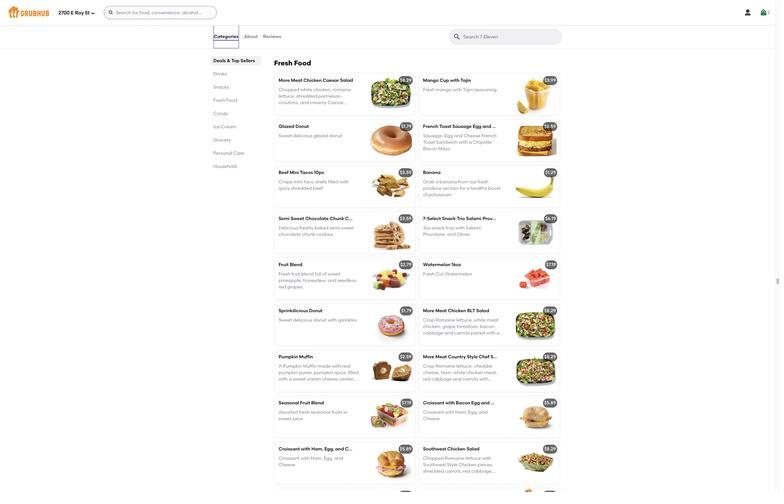 Task type: locate. For each thing, give the bounding box(es) containing it.
1 horizontal spatial filled
[[348, 370, 359, 376]]

more up cheese,
[[423, 355, 435, 360]]

bacon inside sausage, egg and cheese french toast sandwich with a chipotle bacon mayo
[[423, 146, 438, 152]]

fresh down mango
[[423, 87, 435, 93]]

0 horizontal spatial of
[[322, 272, 327, 277]]

0 vertical spatial for
[[493, 18, 499, 23]]

$7.19 for assorted fresh seasonal fruits in sweet juice
[[402, 401, 412, 406]]

blend
[[290, 262, 303, 268], [311, 401, 324, 406]]

and inside the chopped white chicken, romaine lettuce, shredded parmesan, croutons, and creamy caesar dressing.
[[300, 100, 309, 106]]

1 vertical spatial delicious
[[293, 318, 313, 323]]

1 horizontal spatial olives
[[506, 216, 520, 222]]

chicken wings - spicy (5 piece) image
[[512, 489, 560, 493]]

food
[[294, 59, 311, 67], [226, 98, 238, 103]]

$3.59 left the banana
[[400, 170, 412, 176]]

watermelon down 16oz
[[445, 272, 472, 277]]

more for more meat chicken blt salad
[[423, 309, 435, 314]]

a up drizzled
[[289, 377, 292, 383]]

cheese
[[323, 377, 338, 383], [332, 384, 348, 389]]

toast inside sausage, egg and cheese french toast sandwich with a chipotle bacon mayo
[[423, 140, 435, 145]]

chicken, up parmesan,
[[314, 87, 332, 93]]

cup
[[440, 78, 449, 83]]

more up 'chopped'
[[279, 78, 290, 83]]

1 vertical spatial donut
[[309, 309, 323, 314]]

southwest
[[423, 447, 447, 453]]

a inside a pumpkin muffin made with real pumpkin puree, pumpkin spice, filled with a sweet cream cheese center, and drizzled with cream cheese icing.
[[289, 377, 292, 383]]

household
[[214, 164, 237, 169]]

1 vertical spatial cabbage
[[432, 377, 452, 383]]

tacos
[[300, 170, 313, 176]]

fresh food up 'chopped'
[[274, 59, 311, 67]]

food up "candy" tab
[[226, 98, 238, 103]]

salad
[[340, 78, 353, 83], [477, 309, 490, 314], [491, 355, 504, 360], [467, 447, 480, 453]]

2 vertical spatial white
[[454, 370, 466, 376]]

and inside crisp romaine lettuce, cheddar cheese, ham, white chicken meat, red cabbage and carrots with dressing on the side
[[453, 377, 462, 383]]

provolone,
[[423, 232, 446, 238]]

and inside fresh fruit blend full of sweet pineapple, honeydew, and seedless red grapes.
[[328, 278, 337, 284]]

filled up center,
[[348, 370, 359, 376]]

1 vertical spatial lettuce,
[[457, 318, 473, 323]]

baked
[[315, 225, 329, 231]]

$8.29 for crisp romaine lettuce, cheddar cheese, ham, white chicken meat, red cabbage and carrots with dressing on the side
[[545, 355, 556, 360]]

bacon down the side
[[456, 401, 471, 406]]

of right full at the left bottom of the page
[[322, 272, 327, 277]]

grapes.
[[287, 285, 304, 290]]

ice cream
[[214, 124, 237, 130]]

meat up grape
[[436, 309, 447, 314]]

the inside a convenient stick of pepperoni for hunger on the go.
[[447, 24, 454, 30]]

0 vertical spatial $3.59
[[400, 170, 412, 176]]

$1.79 for more
[[401, 309, 412, 314]]

cream
[[307, 377, 321, 383], [317, 384, 331, 389]]

romaine inside crisp romaine lettuce, white meat chicken, grape tomatoes, bacon, cabbage and carrots paired with an avocado ranch dressing,
[[436, 318, 456, 323]]

seasonal
[[279, 401, 299, 406]]

3oz left $6.19
[[521, 216, 528, 222]]

watermelon up cut
[[423, 262, 451, 268]]

lettuce, up tomatoes,
[[457, 318, 473, 323]]

&
[[227, 58, 231, 64]]

1 horizontal spatial donut
[[330, 133, 343, 139]]

croissant with bacon egg and cheese image
[[512, 397, 560, 439]]

tajin left seasoning.
[[463, 87, 473, 93]]

red down cheese,
[[423, 377, 431, 383]]

romaine for ham,
[[436, 364, 456, 369]]

0 vertical spatial chicken
[[304, 78, 322, 83]]

0 horizontal spatial pumpkin
[[279, 370, 298, 376]]

1 vertical spatial for
[[460, 186, 466, 191]]

2 vertical spatial chicken
[[448, 447, 466, 453]]

1 horizontal spatial chicken,
[[423, 324, 442, 330]]

fresh up candy
[[214, 98, 225, 103]]

on right dressing on the right
[[443, 384, 448, 389]]

proceed
[[746, 121, 765, 127]]

croissant with ham, egg, and cheese for ham,
[[279, 456, 343, 468]]

the left the side
[[450, 384, 457, 389]]

pumpkin down made
[[314, 370, 333, 376]]

crisp inside crisp romaine lettuce, cheddar cheese, ham, white chicken meat, red cabbage and carrots with dressing on the side
[[423, 364, 435, 369]]

0 vertical spatial cabbage
[[423, 331, 444, 336]]

white right ham,
[[454, 370, 466, 376]]

boost
[[489, 186, 501, 191]]

fresh food down snacks
[[214, 98, 238, 103]]

1 horizontal spatial $7.19
[[547, 262, 556, 268]]

full
[[315, 272, 321, 277]]

7-select bayou blaze new orleans style ripple potato chips 2.5oz image
[[367, 4, 416, 46]]

0 vertical spatial fresh food
[[274, 59, 311, 67]]

for right pepperoni
[[493, 18, 499, 23]]

$3.59 left "7-"
[[400, 216, 412, 222]]

fruit
[[292, 272, 300, 277]]

more up the avocado
[[423, 309, 435, 314]]

crisp up the avocado
[[423, 318, 435, 323]]

1 vertical spatial donut
[[314, 318, 327, 323]]

chicken left blt
[[448, 309, 466, 314]]

olives right the provolone
[[506, 216, 520, 222]]

watermelon 16oz
[[423, 262, 461, 268]]

sweet inside assorted fresh seasonal fruits in sweet juice
[[279, 417, 292, 422]]

cabbage up the avocado
[[423, 331, 444, 336]]

delicious down glazed donut on the top
[[293, 133, 313, 139]]

the left go.
[[447, 24, 454, 30]]

southwest chicken salad
[[423, 447, 480, 453]]

paired
[[471, 331, 486, 336]]

0 horizontal spatial food
[[226, 98, 238, 103]]

sweet down sprinkilicious
[[279, 318, 292, 323]]

svg image
[[745, 9, 752, 16], [108, 10, 114, 15], [91, 11, 95, 15]]

1 vertical spatial chicken,
[[423, 324, 442, 330]]

1 horizontal spatial pumpkin
[[314, 370, 333, 376]]

a
[[469, 140, 472, 145], [436, 179, 439, 185], [467, 186, 470, 191], [289, 377, 292, 383]]

0 horizontal spatial for
[[460, 186, 466, 191]]

1 crisp from the top
[[423, 318, 435, 323]]

fruit up assorted fresh seasonal fruits in sweet juice
[[300, 401, 310, 406]]

2 romaine from the top
[[436, 364, 456, 369]]

0 vertical spatial meat
[[291, 78, 303, 83]]

1 vertical spatial shredded
[[291, 186, 312, 191]]

fresh cut watermelon
[[423, 272, 472, 277]]

beef
[[279, 170, 289, 176]]

1 vertical spatial filled
[[348, 370, 359, 376]]

pumpkin up drizzled
[[279, 370, 298, 376]]

red down pineapple,
[[279, 285, 286, 290]]

snack
[[432, 225, 445, 231]]

cream down puree,
[[307, 377, 321, 383]]

chicken right southwest
[[448, 447, 466, 453]]

0 horizontal spatial 3oz
[[423, 225, 431, 231]]

$3.59
[[400, 170, 412, 176], [400, 216, 412, 222]]

0 vertical spatial ham,
[[456, 410, 468, 416]]

roy
[[75, 10, 84, 16]]

fresh fruit blend full of sweet pineapple, honeydew, and seedless red grapes.
[[279, 272, 356, 290]]

white up 'bacon,'
[[474, 318, 486, 323]]

1 horizontal spatial blend
[[311, 401, 324, 406]]

sweet down 'assorted'
[[279, 417, 292, 422]]

1 horizontal spatial white
[[454, 370, 466, 376]]

1 horizontal spatial fresh
[[478, 179, 489, 185]]

$5.89 for croissant with ham, egg, and cheese
[[400, 447, 412, 453]]

cheese
[[493, 124, 509, 130], [464, 133, 481, 139], [491, 401, 508, 406], [423, 417, 440, 422], [345, 447, 362, 453], [279, 463, 295, 468]]

$8.29 for chopped white chicken, romaine lettuce, shredded parmesan, croutons, and creamy caesar dressing.
[[400, 78, 412, 83]]

1 vertical spatial $7.19
[[402, 401, 412, 406]]

tillamook pepperoni stick 1.44oz image
[[512, 4, 560, 46]]

fresh up juice
[[299, 410, 310, 416]]

chicken for chicken,
[[304, 78, 322, 83]]

2 horizontal spatial of
[[464, 18, 469, 23]]

crisp inside crisp romaine lettuce, white meat chicken, grape tomatoes, bacon, cabbage and carrots paired with an avocado ranch dressing,
[[423, 318, 435, 323]]

reviews
[[263, 34, 281, 39]]

0 horizontal spatial $5.89
[[400, 447, 412, 453]]

on down convenient
[[440, 24, 446, 30]]

candy tab
[[214, 110, 259, 117]]

2 vertical spatial lettuce,
[[457, 364, 473, 369]]

a inside sausage, egg and cheese french toast sandwich with a chipotle bacon mayo
[[469, 140, 472, 145]]

caesar down parmesan,
[[328, 100, 344, 106]]

chicken up the chopped white chicken, romaine lettuce, shredded parmesan, croutons, and creamy caesar dressing.
[[304, 78, 322, 83]]

banana image
[[512, 166, 560, 208]]

side
[[458, 384, 467, 389]]

0 vertical spatial 3oz
[[521, 216, 528, 222]]

0 vertical spatial fresh
[[478, 179, 489, 185]]

0 vertical spatial of
[[464, 18, 469, 23]]

egg up sandwich
[[445, 133, 453, 139]]

meat left country
[[436, 355, 447, 360]]

and inside sausage, egg and cheese french toast sandwich with a chipotle bacon mayo
[[454, 133, 463, 139]]

chicken, up the avocado
[[423, 324, 442, 330]]

0 horizontal spatial blend
[[290, 262, 303, 268]]

cream down made
[[317, 384, 331, 389]]

0 vertical spatial filled
[[328, 179, 339, 185]]

0 vertical spatial tajin
[[461, 78, 471, 83]]

fresh
[[478, 179, 489, 185], [299, 410, 310, 416]]

7-select snack trio salami provolone olives 3oz
[[423, 216, 528, 222]]

0 horizontal spatial red
[[279, 285, 286, 290]]

freshly
[[300, 225, 314, 231]]

convenient
[[428, 18, 452, 23]]

1 $3.59 from the top
[[400, 170, 412, 176]]

and inside 3oz snack tray with salami, provolone, and olives
[[447, 232, 456, 238]]

go.
[[455, 24, 462, 30]]

carrots inside crisp romaine lettuce, white meat chicken, grape tomatoes, bacon, cabbage and carrots paired with an avocado ranch dressing,
[[455, 331, 470, 336]]

proceed to che button
[[726, 119, 781, 130]]

with inside crisp romaine lettuce, white meat chicken, grape tomatoes, bacon, cabbage and carrots paired with an avocado ranch dressing,
[[487, 331, 496, 336]]

romaine inside crisp romaine lettuce, cheddar cheese, ham, white chicken meat, red cabbage and carrots with dressing on the side
[[436, 364, 456, 369]]

deals & top sellers
[[214, 58, 255, 64]]

fresh up pineapple,
[[279, 272, 291, 277]]

of inside fresh fruit blend full of sweet pineapple, honeydew, and seedless red grapes.
[[322, 272, 327, 277]]

0 vertical spatial delicious
[[293, 133, 313, 139]]

of
[[464, 18, 469, 23], [423, 192, 428, 198], [322, 272, 327, 277]]

2 vertical spatial of
[[322, 272, 327, 277]]

french up the chipotle
[[482, 133, 497, 139]]

of down produce
[[423, 192, 428, 198]]

ripple
[[332, 18, 344, 23]]

$2.79
[[401, 262, 412, 268]]

1 vertical spatial egg
[[445, 133, 453, 139]]

3oz
[[521, 216, 528, 222], [423, 225, 431, 231]]

our
[[470, 179, 477, 185]]

2 horizontal spatial white
[[474, 318, 486, 323]]

fruit up pineapple,
[[279, 262, 289, 268]]

the
[[447, 24, 454, 30], [450, 384, 457, 389]]

romaine up grape
[[436, 318, 456, 323]]

of right stick
[[464, 18, 469, 23]]

blend up fruit on the bottom left of page
[[290, 262, 303, 268]]

grocery
[[214, 137, 231, 143]]

olives down the salami,
[[457, 232, 470, 238]]

with
[[450, 78, 460, 83], [453, 87, 462, 93], [459, 140, 468, 145], [340, 179, 349, 185], [456, 225, 465, 231], [328, 318, 337, 323], [487, 331, 496, 336], [332, 364, 341, 369], [279, 377, 288, 383], [480, 377, 489, 383], [306, 384, 316, 389], [446, 401, 455, 406], [445, 410, 455, 416], [301, 447, 311, 453], [301, 456, 310, 462]]

carrots up the dressing,
[[455, 331, 470, 336]]

of inside grab a banana from our fresh produce section for a healthy boost of potassium.
[[423, 192, 428, 198]]

2 crisp from the top
[[423, 364, 435, 369]]

caesar up romaine
[[323, 78, 339, 83]]

0 vertical spatial egg
[[473, 124, 482, 130]]

1 $1.79 from the top
[[401, 124, 412, 130]]

drinks
[[214, 71, 227, 77]]

0 vertical spatial on
[[440, 24, 446, 30]]

filled inside a pumpkin muffin made with real pumpkin puree, pumpkin spice, filled with a sweet cream cheese center, and drizzled with cream cheese icing.
[[348, 370, 359, 376]]

1 vertical spatial fresh food
[[214, 98, 238, 103]]

romaine up ham,
[[436, 364, 456, 369]]

red inside fresh fruit blend full of sweet pineapple, honeydew, and seedless red grapes.
[[279, 285, 286, 290]]

1 horizontal spatial food
[[294, 59, 311, 67]]

0 vertical spatial bacon
[[423, 146, 438, 152]]

filled right shells
[[328, 179, 339, 185]]

2 vertical spatial egg
[[472, 401, 480, 406]]

juice
[[293, 417, 303, 422]]

a up produce
[[436, 179, 439, 185]]

0 vertical spatial french
[[423, 124, 439, 130]]

sweet inside fresh fruit blend full of sweet pineapple, honeydew, and seedless red grapes.
[[328, 272, 341, 277]]

deals
[[214, 58, 226, 64]]

meat up 'chopped'
[[291, 78, 303, 83]]

tomatoes,
[[457, 324, 479, 330]]

caesar
[[323, 78, 339, 83], [328, 100, 344, 106]]

on inside crisp romaine lettuce, cheddar cheese, ham, white chicken meat, red cabbage and carrots with dressing on the side
[[443, 384, 448, 389]]

fresh up "healthy"
[[478, 179, 489, 185]]

tajin for mango
[[463, 87, 473, 93]]

crisp up cheese,
[[423, 364, 435, 369]]

toast up sausage,
[[440, 124, 452, 130]]

cheese down spice, at the left bottom
[[323, 377, 338, 383]]

sweet up seedless
[[328, 272, 341, 277]]

lettuce, inside crisp romaine lettuce, cheddar cheese, ham, white chicken meat, red cabbage and carrots with dressing on the side
[[457, 364, 473, 369]]

0 vertical spatial $1.79
[[401, 124, 412, 130]]

2 vertical spatial meat
[[436, 355, 447, 360]]

delicious freshly baked semi sweet chocolate chunk cookies
[[279, 225, 354, 238]]

for inside a convenient stick of pepperoni for hunger on the go.
[[493, 18, 499, 23]]

lettuce, inside crisp romaine lettuce, white meat chicken, grape tomatoes, bacon, cabbage and carrots paired with an avocado ranch dressing,
[[457, 318, 473, 323]]

caesar inside the chopped white chicken, romaine lettuce, shredded parmesan, croutons, and creamy caesar dressing.
[[328, 100, 344, 106]]

1 vertical spatial $3.59
[[400, 216, 412, 222]]

a for a pumpkin muffin made with real pumpkin puree, pumpkin spice, filled with a sweet cream cheese center, and drizzled with cream cheese icing.
[[279, 364, 282, 369]]

2 vertical spatial ham,
[[311, 456, 323, 462]]

avocado
[[423, 337, 443, 343]]

honeydew,
[[303, 278, 327, 284]]

shredded down mini
[[291, 186, 312, 191]]

egg down chicken
[[472, 401, 480, 406]]

1 vertical spatial romaine
[[436, 364, 456, 369]]

0 horizontal spatial donut
[[296, 124, 309, 130]]

0 vertical spatial red
[[279, 285, 286, 290]]

0 horizontal spatial bacon
[[423, 146, 438, 152]]

delicious down sprinkilicious donut
[[293, 318, 313, 323]]

an
[[497, 331, 503, 336]]

cheese down center,
[[332, 384, 348, 389]]

fruit
[[279, 262, 289, 268], [300, 401, 310, 406]]

1 vertical spatial crisp
[[423, 364, 435, 369]]

more for more meat chicken caesar salad
[[279, 78, 290, 83]]

2 delicious from the top
[[293, 318, 313, 323]]

2 vertical spatial sweet
[[279, 318, 292, 323]]

blend up seasonal
[[311, 401, 324, 406]]

fresh left cut
[[423, 272, 435, 277]]

egg, for egg
[[469, 410, 478, 416]]

cabbage inside crisp romaine lettuce, cheddar cheese, ham, white chicken meat, red cabbage and carrots with dressing on the side
[[432, 377, 452, 383]]

1 vertical spatial red
[[423, 377, 431, 383]]

1 vertical spatial toast
[[423, 140, 435, 145]]

shredded
[[296, 94, 317, 99], [291, 186, 312, 191]]

cabbage down ham,
[[432, 377, 452, 383]]

egg for sausage
[[473, 124, 482, 130]]

sweet up drizzled
[[293, 377, 306, 383]]

categories button
[[214, 25, 239, 48]]

crisp for crisp romaine lettuce, cheddar cheese, ham, white chicken meat, red cabbage and carrots with dressing on the side
[[423, 364, 435, 369]]

shredded up the creamy
[[296, 94, 317, 99]]

0 vertical spatial white
[[301, 87, 313, 93]]

fresh inside tab
[[214, 98, 225, 103]]

bacon down sausage,
[[423, 146, 438, 152]]

donut up "sweet delicious glazed donut"
[[296, 124, 309, 130]]

meat for chicken,
[[436, 309, 447, 314]]

donut down sprinkilicious donut
[[314, 318, 327, 323]]

egg inside sausage, egg and cheese french toast sandwich with a chipotle bacon mayo
[[445, 133, 453, 139]]

shells
[[315, 179, 327, 185]]

0 horizontal spatial white
[[301, 87, 313, 93]]

1 vertical spatial carrots
[[463, 377, 479, 383]]

1 romaine from the top
[[436, 318, 456, 323]]

blend
[[301, 272, 314, 277]]

2 $3.59 from the top
[[400, 216, 412, 222]]

in
[[344, 410, 348, 416]]

1 vertical spatial olives
[[457, 232, 470, 238]]

a up hunger
[[423, 18, 427, 23]]

lettuce, up croutons,
[[279, 94, 295, 99]]

a inside a pumpkin muffin made with real pumpkin puree, pumpkin spice, filled with a sweet cream cheese center, and drizzled with cream cheese icing.
[[279, 364, 282, 369]]

1 vertical spatial chicken
[[448, 309, 466, 314]]

1 horizontal spatial bacon
[[456, 401, 471, 406]]

1 vertical spatial food
[[226, 98, 238, 103]]

a down pumpkin muffin
[[279, 364, 282, 369]]

sweet down glazed
[[279, 133, 292, 139]]

tray
[[446, 225, 455, 231]]

about
[[244, 34, 258, 39]]

a inside a convenient stick of pepperoni for hunger on the go.
[[423, 18, 427, 23]]

for down from at the top of page
[[460, 186, 466, 191]]

1 horizontal spatial toast
[[440, 124, 452, 130]]

white
[[301, 87, 313, 93], [474, 318, 486, 323], [454, 370, 466, 376]]

food up more meat chicken caesar salad at the left top
[[294, 59, 311, 67]]

croutons,
[[279, 100, 299, 106]]

lettuce, for sweet delicious donut with sprinkles
[[457, 318, 473, 323]]

0 horizontal spatial chicken,
[[314, 87, 332, 93]]

2
[[768, 10, 771, 15]]

food inside tab
[[226, 98, 238, 103]]

romaine
[[333, 87, 351, 93]]

a for a convenient stick of pepperoni for hunger on the go.
[[423, 18, 427, 23]]

$6.19
[[546, 216, 556, 222]]

0 vertical spatial toast
[[440, 124, 452, 130]]

drizzled
[[289, 384, 305, 389]]

egg, for egg,
[[324, 456, 334, 462]]

semi sweet chocolate chunk cookie 6 pack image
[[367, 212, 416, 254]]

1 delicious from the top
[[293, 133, 313, 139]]

white inside the chopped white chicken, romaine lettuce, shredded parmesan, croutons, and creamy caesar dressing.
[[301, 87, 313, 93]]

romaine for chicken,
[[436, 318, 456, 323]]

potassium.
[[429, 192, 453, 198]]

sweet up the delicious
[[291, 216, 304, 222]]

sprinkles
[[338, 318, 357, 323]]

1 horizontal spatial fresh food
[[274, 59, 311, 67]]

tajin
[[461, 78, 471, 83], [463, 87, 473, 93]]

1 vertical spatial french
[[482, 133, 497, 139]]

carrots down chicken
[[463, 377, 479, 383]]

french toast sausage egg and cheese image
[[512, 120, 560, 162]]

mango cup with tajin image
[[512, 74, 560, 116]]

french up sausage,
[[423, 124, 439, 130]]

pumpkin muffin
[[279, 355, 313, 360]]

toast down sausage,
[[423, 140, 435, 145]]

1 horizontal spatial $5.89
[[545, 401, 556, 406]]

0 horizontal spatial fruit
[[279, 262, 289, 268]]

proceed to che
[[746, 121, 781, 127]]

3oz down "7-"
[[423, 225, 431, 231]]

chocolate
[[306, 216, 329, 222]]

pumpkin down pumpkin muffin
[[283, 364, 302, 369]]

0 horizontal spatial fresh
[[299, 410, 310, 416]]

1 vertical spatial white
[[474, 318, 486, 323]]

with inside 3oz snack tray with salami, provolone, and olives
[[456, 225, 465, 231]]

10pc
[[314, 170, 325, 176]]

1 horizontal spatial svg image
[[108, 10, 114, 15]]

salami
[[466, 216, 482, 222]]

style
[[467, 355, 478, 360]]

0 vertical spatial fruit
[[279, 262, 289, 268]]

white down more meat chicken caesar salad at the left top
[[301, 87, 313, 93]]

fresh up 'chopped'
[[274, 59, 293, 67]]

sweet down cookie
[[341, 225, 354, 231]]

2 vertical spatial croissant with ham, egg, and cheese
[[279, 456, 343, 468]]

fresh inside fresh fruit blend full of sweet pineapple, honeydew, and seedless red grapes.
[[279, 272, 291, 277]]

beef mini tacos 10pc image
[[367, 166, 416, 208]]

2 $1.79 from the top
[[401, 309, 412, 314]]

watermelon 16oz image
[[512, 258, 560, 300]]

pumpkin up drizzled
[[279, 355, 298, 360]]

donut
[[296, 124, 309, 130], [309, 309, 323, 314]]

0 horizontal spatial $7.19
[[402, 401, 412, 406]]

personal
[[214, 151, 233, 156]]

0 vertical spatial olives
[[506, 216, 520, 222]]

more meat country style chef salad
[[423, 355, 504, 360]]

0 vertical spatial lettuce,
[[279, 94, 295, 99]]

$6.59
[[545, 124, 556, 130]]

lettuce, down the more meat country style chef salad
[[457, 364, 473, 369]]

a left the chipotle
[[469, 140, 472, 145]]

chipotle
[[473, 140, 492, 145]]

main navigation navigation
[[0, 0, 776, 25]]

crisp romaine lettuce, cheddar cheese, ham, white chicken meat, red cabbage and carrots with dressing on the side
[[423, 364, 498, 389]]

apple fritter image
[[367, 489, 416, 493]]

0 vertical spatial $5.89
[[545, 401, 556, 406]]

donut right glazed
[[330, 133, 343, 139]]

0 vertical spatial the
[[447, 24, 454, 30]]



Task type: describe. For each thing, give the bounding box(es) containing it.
sweet for sprinkilicious
[[279, 318, 292, 323]]

ham, for ham,
[[311, 456, 323, 462]]

made
[[318, 364, 331, 369]]

2 horizontal spatial svg image
[[745, 9, 752, 16]]

to
[[766, 121, 771, 127]]

the inside crisp romaine lettuce, cheddar cheese, ham, white chicken meat, red cabbage and carrots with dressing on the side
[[450, 384, 457, 389]]

more for more meat country style chef salad
[[423, 355, 435, 360]]

fresh inside grab a banana from our fresh produce section for a healthy boost of potassium.
[[478, 179, 489, 185]]

16oz
[[452, 262, 461, 268]]

red inside crisp romaine lettuce, cheddar cheese, ham, white chicken meat, red cabbage and carrots with dressing on the side
[[423, 377, 431, 383]]

shredded inside crispy mini taco shells filled with spicy shredded beef.
[[291, 186, 312, 191]]

healthy
[[471, 186, 487, 191]]

che
[[772, 121, 781, 127]]

semi
[[330, 225, 340, 231]]

seasonal fruit blend image
[[367, 397, 416, 439]]

reviews button
[[263, 25, 282, 48]]

drinks tab
[[214, 71, 259, 77]]

real
[[342, 364, 351, 369]]

shredded inside the chopped white chicken, romaine lettuce, shredded parmesan, croutons, and creamy caesar dressing.
[[296, 94, 317, 99]]

grocery tab
[[214, 137, 259, 144]]

7-select snack trio salami provolone olives 3oz image
[[512, 212, 560, 254]]

1 vertical spatial sweet
[[291, 216, 304, 222]]

categories
[[214, 34, 239, 39]]

hunger
[[423, 24, 439, 30]]

dressing,
[[458, 337, 478, 343]]

lettuce, inside the chopped white chicken, romaine lettuce, shredded parmesan, croutons, and creamy caesar dressing.
[[279, 94, 295, 99]]

delicious for sprinkilicious
[[293, 318, 313, 323]]

fresh inside assorted fresh seasonal fruits in sweet juice
[[299, 410, 310, 416]]

3oz inside 3oz snack tray with salami, provolone, and olives
[[423, 225, 431, 231]]

sweet inside a pumpkin muffin made with real pumpkin puree, pumpkin spice, filled with a sweet cream cheese center, and drizzled with cream cheese icing.
[[293, 377, 306, 383]]

delicious
[[279, 225, 299, 231]]

produce
[[423, 186, 442, 191]]

pack
[[366, 216, 377, 222]]

0 vertical spatial muffin
[[299, 355, 313, 360]]

7-
[[423, 216, 427, 222]]

6
[[362, 216, 365, 222]]

style
[[321, 18, 331, 23]]

dressing.
[[279, 107, 298, 112]]

2700
[[58, 10, 70, 16]]

pumpkin inside a pumpkin muffin made with real pumpkin puree, pumpkin spice, filled with a sweet cream cheese center, and drizzled with cream cheese icing.
[[283, 364, 302, 369]]

1 vertical spatial fruit
[[300, 401, 310, 406]]

sweet for glazed
[[279, 133, 292, 139]]

donut for sprinkilicious donut
[[309, 309, 323, 314]]

trio
[[457, 216, 465, 222]]

e
[[71, 10, 74, 16]]

more meat chicken blt salad image
[[512, 304, 560, 346]]

Search 7-Eleven search field
[[463, 34, 560, 40]]

and inside crisp romaine lettuce, white meat chicken, grape tomatoes, bacon, cabbage and carrots paired with an avocado ranch dressing,
[[445, 331, 453, 336]]

ham,
[[441, 370, 453, 376]]

care
[[234, 151, 245, 156]]

0 horizontal spatial donut
[[314, 318, 327, 323]]

1 vertical spatial bacon
[[456, 401, 471, 406]]

a convenient stick of pepperoni for hunger on the go. button
[[420, 4, 560, 46]]

for inside grab a banana from our fresh produce section for a healthy boost of potassium.
[[460, 186, 466, 191]]

ice
[[214, 124, 220, 130]]

personal care
[[214, 151, 245, 156]]

meat
[[487, 318, 499, 323]]

center,
[[339, 377, 354, 383]]

crisp for crisp romaine lettuce, white meat chicken, grape tomatoes, bacon, cabbage and carrots paired with an avocado ranch dressing,
[[423, 318, 435, 323]]

0 vertical spatial donut
[[330, 133, 343, 139]]

parmesan,
[[318, 94, 342, 99]]

potato
[[345, 18, 360, 23]]

spicy new orleans style ripple potato chips
[[279, 18, 360, 30]]

0 vertical spatial cream
[[307, 377, 321, 383]]

0 horizontal spatial svg image
[[91, 11, 95, 15]]

egg for bacon
[[472, 401, 480, 406]]

0 vertical spatial cheese
[[323, 377, 338, 383]]

croissant with bacon egg and cheese
[[423, 401, 508, 406]]

and inside a pumpkin muffin made with real pumpkin puree, pumpkin spice, filled with a sweet cream cheese center, and drizzled with cream cheese icing.
[[279, 384, 288, 389]]

sprinkilicious donut
[[279, 309, 323, 314]]

with inside sausage, egg and cheese french toast sandwich with a chipotle bacon mayo
[[459, 140, 468, 145]]

sellers
[[241, 58, 255, 64]]

ice cream tab
[[214, 124, 259, 130]]

fresh food inside fresh food tab
[[214, 98, 238, 103]]

chunk
[[302, 232, 315, 238]]

stick
[[453, 18, 463, 23]]

grab a banana from our fresh produce section for a healthy boost of potassium.
[[423, 179, 501, 198]]

with inside crispy mini taco shells filled with spicy shredded beef.
[[340, 179, 349, 185]]

more meat country style chef salad image
[[512, 351, 560, 393]]

ham, for bacon
[[456, 410, 468, 416]]

$8.29 for crisp romaine lettuce, white meat chicken, grape tomatoes, bacon, cabbage and carrots paired with an avocado ranch dressing,
[[545, 309, 556, 314]]

mini
[[294, 179, 303, 185]]

seasonal fruit blend
[[279, 401, 324, 406]]

1 vertical spatial blend
[[311, 401, 324, 406]]

snacks tab
[[214, 84, 259, 91]]

mango cup with tajin
[[423, 78, 471, 83]]

1 vertical spatial egg,
[[325, 447, 334, 453]]

glazed donut image
[[367, 120, 416, 162]]

1 horizontal spatial 3oz
[[521, 216, 528, 222]]

fruit blend image
[[367, 258, 416, 300]]

a convenient stick of pepperoni for hunger on the go.
[[423, 18, 499, 30]]

cookie
[[345, 216, 361, 222]]

chicken for lettuce,
[[448, 309, 466, 314]]

filled inside crispy mini taco shells filled with spicy shredded beef.
[[328, 179, 339, 185]]

st
[[85, 10, 90, 16]]

0 vertical spatial caesar
[[323, 78, 339, 83]]

2 button
[[760, 7, 771, 18]]

spicy new orleans style ripple potato chips button
[[275, 4, 416, 46]]

cabbage inside crisp romaine lettuce, white meat chicken, grape tomatoes, bacon, cabbage and carrots paired with an avocado ranch dressing,
[[423, 331, 444, 336]]

tajin for cup
[[461, 78, 471, 83]]

white inside crisp romaine lettuce, white meat chicken, grape tomatoes, bacon, cabbage and carrots paired with an avocado ranch dressing,
[[474, 318, 486, 323]]

0 vertical spatial watermelon
[[423, 262, 451, 268]]

croissant with ham, egg, and cheese image
[[367, 443, 416, 485]]

0 vertical spatial food
[[294, 59, 311, 67]]

french inside sausage, egg and cheese french toast sandwich with a chipotle bacon mayo
[[482, 133, 497, 139]]

salami,
[[466, 225, 482, 231]]

spicy
[[279, 186, 290, 191]]

carrots inside crisp romaine lettuce, cheddar cheese, ham, white chicken meat, red cabbage and carrots with dressing on the side
[[463, 377, 479, 383]]

a down our
[[467, 186, 470, 191]]

svg image
[[760, 9, 768, 16]]

0 vertical spatial pumpkin
[[279, 355, 298, 360]]

grape
[[443, 324, 456, 330]]

chicken, inside the chopped white chicken, romaine lettuce, shredded parmesan, croutons, and creamy caesar dressing.
[[314, 87, 332, 93]]

sprinkilicious donut image
[[367, 304, 416, 346]]

semi
[[279, 216, 290, 222]]

new
[[292, 18, 302, 23]]

cheese inside sausage, egg and cheese french toast sandwich with a chipotle bacon mayo
[[464, 133, 481, 139]]

sausage
[[453, 124, 472, 130]]

$1.29
[[546, 170, 556, 176]]

lettuce, for a pumpkin muffin made with real pumpkin puree, pumpkin spice, filled with a sweet cream cheese center, and drizzled with cream cheese icing.
[[457, 364, 473, 369]]

sweet inside delicious freshly baked semi sweet chocolate chunk cookies
[[341, 225, 354, 231]]

fresh for fresh cut watermelon
[[423, 272, 435, 277]]

about button
[[244, 25, 258, 48]]

fresh mango with tajin seasoning.
[[423, 87, 498, 93]]

2 pumpkin from the left
[[314, 370, 333, 376]]

seasoning.
[[475, 87, 498, 93]]

1 vertical spatial croissant with ham, egg, and cheese
[[279, 447, 362, 453]]

donut for glazed donut
[[296, 124, 309, 130]]

1 vertical spatial cream
[[317, 384, 331, 389]]

pepperoni
[[470, 18, 492, 23]]

sausage,
[[423, 133, 444, 139]]

delicious for glazed
[[293, 133, 313, 139]]

olives inside 3oz snack tray with salami, provolone, and olives
[[457, 232, 470, 238]]

household tab
[[214, 163, 259, 170]]

$5.89 for croissant with bacon egg and cheese
[[545, 401, 556, 406]]

crisp romaine lettuce, white meat chicken, grape tomatoes, bacon, cabbage and carrots paired with an avocado ranch dressing,
[[423, 318, 503, 343]]

chopped
[[279, 87, 300, 93]]

$3.59 for 7-select snack trio salami provolone olives 3oz
[[400, 216, 412, 222]]

sweet delicious glazed donut
[[279, 133, 343, 139]]

of inside a convenient stick of pepperoni for hunger on the go.
[[464, 18, 469, 23]]

pumpkin muffin image
[[367, 351, 416, 393]]

chicken, inside crisp romaine lettuce, white meat chicken, grape tomatoes, bacon, cabbage and carrots paired with an avocado ranch dressing,
[[423, 324, 442, 330]]

country
[[448, 355, 466, 360]]

personal care tab
[[214, 150, 259, 157]]

glazed
[[279, 124, 295, 130]]

1 vertical spatial watermelon
[[445, 272, 472, 277]]

glazed donut
[[279, 124, 309, 130]]

fresh food tab
[[214, 97, 259, 104]]

dressing
[[423, 384, 442, 389]]

1 pumpkin from the left
[[279, 370, 298, 376]]

from
[[458, 179, 469, 185]]

ranch
[[444, 337, 457, 343]]

1 vertical spatial cheese
[[332, 384, 348, 389]]

deals & top sellers tab
[[214, 57, 259, 64]]

meat for shredded
[[291, 78, 303, 83]]

white inside crisp romaine lettuce, cheddar cheese, ham, white chicken meat, red cabbage and carrots with dressing on the side
[[454, 370, 466, 376]]

$3.59 for banana
[[400, 170, 412, 176]]

$1.79 for french
[[401, 124, 412, 130]]

banana
[[440, 179, 457, 185]]

orleans
[[303, 18, 320, 23]]

more meat chicken caesar salad image
[[367, 74, 416, 116]]

fresh for fresh mango with tajin seasoning.
[[423, 87, 435, 93]]

semi sweet chocolate chunk cookie 6 pack
[[279, 216, 377, 222]]

with inside crisp romaine lettuce, cheddar cheese, ham, white chicken meat, red cabbage and carrots with dressing on the side
[[480, 377, 489, 383]]

snacks
[[214, 85, 229, 90]]

chef
[[479, 355, 490, 360]]

$7.19 for fresh cut watermelon
[[547, 262, 556, 268]]

on inside a convenient stick of pepperoni for hunger on the go.
[[440, 24, 446, 30]]

meat for ham,
[[436, 355, 447, 360]]

0 vertical spatial blend
[[290, 262, 303, 268]]

1 vertical spatial ham,
[[312, 447, 324, 453]]

croissant with ham, egg, and cheese for bacon
[[423, 410, 488, 422]]

fresh for fresh fruit blend full of sweet pineapple, honeydew, and seedless red grapes.
[[279, 272, 291, 277]]

Search for food, convenience, alcohol... search field
[[104, 6, 217, 19]]

sprinkilicious
[[279, 309, 308, 314]]

magnifying glass icon image
[[453, 33, 461, 41]]

southwest chicken salad image
[[512, 443, 560, 485]]

muffin inside a pumpkin muffin made with real pumpkin puree, pumpkin spice, filled with a sweet cream cheese center, and drizzled with cream cheese icing.
[[303, 364, 317, 369]]

assorted
[[279, 410, 298, 416]]

chopped white chicken, romaine lettuce, shredded parmesan, croutons, and creamy caesar dressing.
[[279, 87, 351, 112]]



Task type: vqa. For each thing, say whether or not it's contained in the screenshot.


